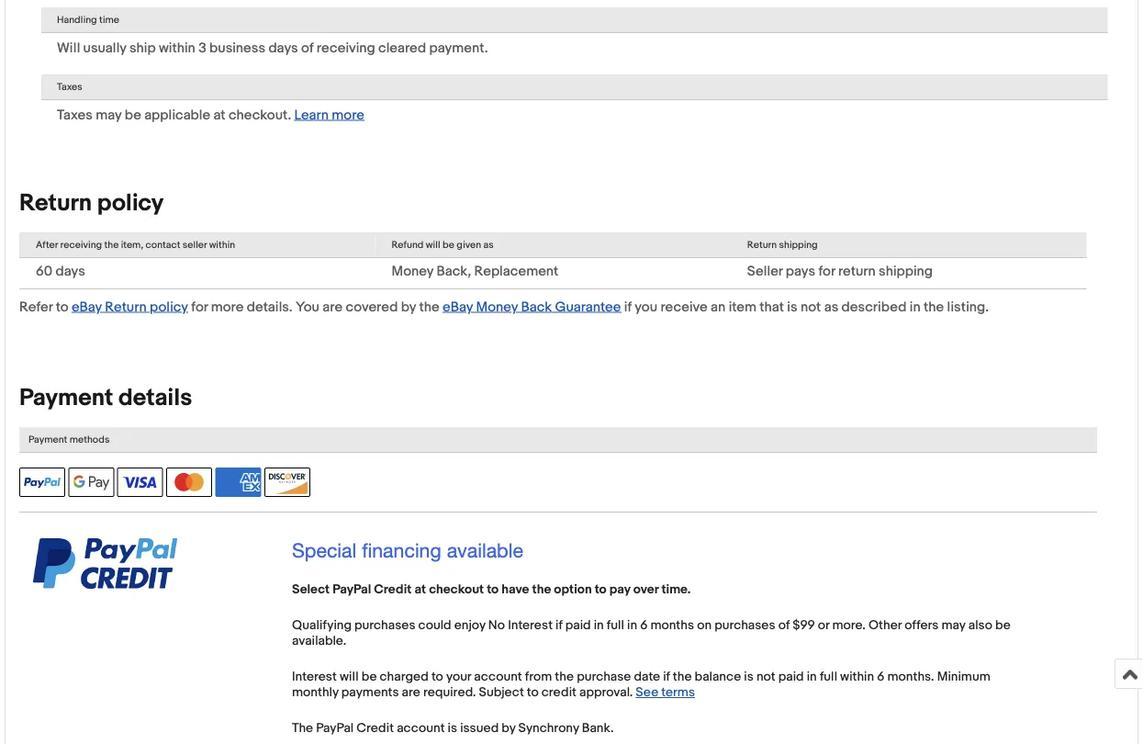 Task type: vqa. For each thing, say whether or not it's contained in the screenshot.
New within the the PSA 8 NM-MT 2014 Champions Festival CHAMPION STAMP Promo Pokemon Card XY27 New (Other)
no



Task type: describe. For each thing, give the bounding box(es) containing it.
0 vertical spatial as
[[484, 239, 494, 251]]

see terms
[[636, 685, 695, 701]]

available.
[[292, 634, 347, 649]]

no
[[489, 618, 505, 634]]

guarantee
[[555, 299, 621, 315]]

monthly
[[292, 685, 339, 701]]

interest inside qualifying purchases could enjoy no interest if paid in full in 6 months on purchases of $99 or more. other offers may also be available.
[[508, 618, 553, 634]]

synchrony
[[519, 721, 579, 736]]

more.
[[833, 618, 866, 634]]

the left listing.
[[924, 299, 944, 315]]

in inside "interest will be charged to your account from the purchase date if the balance is not paid in full within 6 months. minimum monthly payments are required. subject to credit approval."
[[807, 669, 817, 685]]

within inside "interest will be charged to your account from the purchase date if the balance is not paid in full within 6 months. minimum monthly payments are required. subject to credit approval."
[[841, 669, 875, 685]]

1 vertical spatial for
[[191, 299, 208, 315]]

of inside qualifying purchases could enjoy no interest if paid in full in 6 months on purchases of $99 or more. other offers may also be available.
[[779, 618, 790, 634]]

ship
[[130, 40, 156, 56]]

subject
[[479, 685, 524, 701]]

select
[[292, 582, 330, 598]]

months.
[[888, 669, 935, 685]]

american express image
[[215, 468, 261, 497]]

be for taxes may be applicable at checkout. learn more
[[125, 107, 141, 123]]

2 purchases from the left
[[715, 618, 776, 634]]

visa image
[[117, 468, 163, 497]]

paypal image
[[19, 468, 65, 497]]

methods
[[69, 434, 110, 446]]

offers
[[905, 618, 939, 634]]

payment details
[[19, 384, 192, 412]]

covered
[[346, 299, 398, 315]]

will for refund
[[426, 239, 441, 251]]

payment.
[[429, 40, 488, 56]]

interest will be charged to your account from the purchase date if the balance is not paid in full within 6 months. minimum monthly payments are required. subject to credit approval.
[[292, 669, 991, 701]]

0 vertical spatial for
[[819, 263, 835, 279]]

be for interest will be charged to your account from the purchase date if the balance is not paid in full within 6 months. minimum monthly payments are required. subject to credit approval.
[[362, 669, 377, 685]]

ebay money back guarantee link
[[443, 299, 621, 315]]

refer
[[19, 299, 53, 315]]

account inside "interest will be charged to your account from the purchase date if the balance is not paid in full within 6 months. minimum monthly payments are required. subject to credit approval."
[[474, 669, 522, 685]]

checkout.
[[229, 107, 291, 123]]

$99
[[793, 618, 815, 634]]

1 horizontal spatial as
[[825, 299, 839, 315]]

after receiving the item, contact seller within
[[36, 239, 235, 251]]

to right refer
[[56, 299, 68, 315]]

60
[[36, 263, 52, 279]]

6 inside qualifying purchases could enjoy no interest if paid in full in 6 months on purchases of $99 or more. other offers may also be available.
[[640, 618, 648, 634]]

to left credit
[[527, 685, 539, 701]]

required.
[[423, 685, 476, 701]]

2 vertical spatial is
[[448, 721, 457, 736]]

1 vertical spatial receiving
[[60, 239, 102, 251]]

credit
[[542, 685, 577, 701]]

to left pay
[[595, 582, 607, 598]]

0 vertical spatial days
[[269, 40, 298, 56]]

1 vertical spatial at
[[415, 582, 426, 598]]

special financing available
[[292, 538, 524, 561]]

taxes may be applicable at checkout. learn more
[[57, 107, 365, 123]]

payment for payment details
[[19, 384, 113, 412]]

0 vertical spatial receiving
[[317, 40, 375, 56]]

0 horizontal spatial days
[[56, 263, 85, 279]]

paid inside qualifying purchases could enjoy no interest if paid in full in 6 months on purchases of $99 or more. other offers may also be available.
[[566, 618, 591, 634]]

interest inside "interest will be charged to your account from the purchase date if the balance is not paid in full within 6 months. minimum monthly payments are required. subject to credit approval."
[[292, 669, 337, 685]]

not inside "interest will be charged to your account from the purchase date if the balance is not paid in full within 6 months. minimum monthly payments are required. subject to credit approval."
[[757, 669, 776, 685]]

enjoy
[[454, 618, 486, 634]]

seller
[[183, 239, 207, 251]]

1 horizontal spatial shipping
[[879, 263, 933, 279]]

payment methods
[[28, 434, 110, 446]]

will usually ship within 3 business days of receiving cleared payment.
[[57, 40, 488, 56]]

back
[[521, 299, 552, 315]]

0 vertical spatial money
[[392, 263, 434, 279]]

an
[[711, 299, 726, 315]]

0 vertical spatial is
[[788, 299, 798, 315]]

be inside qualifying purchases could enjoy no interest if paid in full in 6 months on purchases of $99 or more. other offers may also be available.
[[996, 618, 1011, 634]]

financing
[[362, 538, 442, 561]]

may inside qualifying purchases could enjoy no interest if paid in full in 6 months on purchases of $99 or more. other offers may also be available.
[[942, 618, 966, 634]]

1 vertical spatial by
[[502, 721, 516, 736]]

months
[[651, 618, 694, 634]]

credit for account
[[357, 721, 394, 736]]

1 purchases from the left
[[355, 618, 416, 634]]

business
[[210, 40, 265, 56]]

time.
[[662, 582, 691, 598]]

ebay return policy link
[[72, 299, 188, 315]]

item,
[[121, 239, 143, 251]]

60 days
[[36, 263, 85, 279]]

you
[[635, 299, 658, 315]]

from
[[525, 669, 552, 685]]

to left your
[[432, 669, 443, 685]]

refer to ebay return policy for more details. you are covered by the ebay money back guarantee if you receive an item that is not as described in the listing.
[[19, 299, 989, 315]]

0 vertical spatial policy
[[97, 189, 164, 217]]

paypal for the
[[316, 721, 354, 736]]

0 horizontal spatial within
[[159, 40, 195, 56]]

3
[[199, 40, 206, 56]]

0 vertical spatial more
[[332, 107, 365, 123]]

your
[[446, 669, 471, 685]]

paid inside "interest will be charged to your account from the purchase date if the balance is not paid in full within 6 months. minimum monthly payments are required. subject to credit approval."
[[779, 669, 804, 685]]

0 horizontal spatial more
[[211, 299, 244, 315]]

approval.
[[580, 685, 633, 701]]

replacement
[[475, 263, 559, 279]]

1 horizontal spatial within
[[209, 239, 235, 251]]

option
[[554, 582, 592, 598]]

you
[[296, 299, 320, 315]]

described
[[842, 299, 907, 315]]

the right from
[[555, 669, 574, 685]]

0 vertical spatial at
[[213, 107, 226, 123]]

the right have
[[532, 582, 551, 598]]

qualifying
[[292, 618, 352, 634]]

return policy
[[19, 189, 164, 217]]

0 horizontal spatial account
[[397, 721, 445, 736]]

0 horizontal spatial may
[[96, 107, 122, 123]]

is inside "interest will be charged to your account from the purchase date if the balance is not paid in full within 6 months. minimum monthly payments are required. subject to credit approval."
[[744, 669, 754, 685]]

0 vertical spatial if
[[625, 299, 632, 315]]

in down pay
[[627, 618, 638, 634]]

the
[[292, 721, 313, 736]]

1 horizontal spatial money
[[476, 299, 518, 315]]

are inside "interest will be charged to your account from the purchase date if the balance is not paid in full within 6 months. minimum monthly payments are required. subject to credit approval."
[[402, 685, 421, 701]]

the down back,
[[419, 299, 440, 315]]

handling
[[57, 14, 97, 26]]

over
[[634, 582, 659, 598]]

contact
[[146, 239, 180, 251]]

item
[[729, 299, 757, 315]]

applicable
[[144, 107, 210, 123]]

0 horizontal spatial shipping
[[780, 239, 818, 251]]

0 vertical spatial of
[[301, 40, 314, 56]]

return for return shipping
[[748, 239, 777, 251]]

usually
[[83, 40, 126, 56]]



Task type: locate. For each thing, give the bounding box(es) containing it.
full down pay
[[607, 618, 625, 634]]

be for refund will be given as
[[443, 239, 455, 251]]

money back, replacement
[[392, 263, 559, 279]]

if inside qualifying purchases could enjoy no interest if paid in full in 6 months on purchases of $99 or more. other offers may also be available.
[[556, 618, 563, 634]]

will for interest
[[340, 669, 359, 685]]

see
[[636, 685, 659, 701]]

1 vertical spatial money
[[476, 299, 518, 315]]

shipping up pays
[[780, 239, 818, 251]]

in right the described
[[910, 299, 921, 315]]

money down "refund"
[[392, 263, 434, 279]]

see terms link
[[636, 685, 695, 701]]

shipping up the described
[[879, 263, 933, 279]]

1 horizontal spatial return
[[105, 299, 147, 315]]

the left item,
[[104, 239, 119, 251]]

will right "refund"
[[426, 239, 441, 251]]

0 horizontal spatial not
[[757, 669, 776, 685]]

policy up item,
[[97, 189, 164, 217]]

in up purchase
[[594, 618, 604, 634]]

1 horizontal spatial will
[[426, 239, 441, 251]]

be inside "interest will be charged to your account from the purchase date if the balance is not paid in full within 6 months. minimum monthly payments are required. subject to credit approval."
[[362, 669, 377, 685]]

1 vertical spatial days
[[56, 263, 85, 279]]

purchase
[[577, 669, 631, 685]]

0 horizontal spatial interest
[[292, 669, 337, 685]]

1 vertical spatial taxes
[[57, 107, 93, 123]]

pays
[[786, 263, 816, 279]]

bank.
[[582, 721, 614, 736]]

1 vertical spatial return
[[748, 239, 777, 251]]

return shipping
[[748, 239, 818, 251]]

policy down contact
[[150, 299, 188, 315]]

will
[[426, 239, 441, 251], [340, 669, 359, 685]]

1 vertical spatial as
[[825, 299, 839, 315]]

if inside "interest will be charged to your account from the purchase date if the balance is not paid in full within 6 months. minimum monthly payments are required. subject to credit approval."
[[663, 669, 670, 685]]

0 vertical spatial paid
[[566, 618, 591, 634]]

1 vertical spatial within
[[209, 239, 235, 251]]

1 vertical spatial account
[[397, 721, 445, 736]]

checkout
[[429, 582, 484, 598]]

credit down financing
[[374, 582, 412, 598]]

for down seller
[[191, 299, 208, 315]]

full inside qualifying purchases could enjoy no interest if paid in full in 6 months on purchases of $99 or more. other offers may also be available.
[[607, 618, 625, 634]]

1 ebay from the left
[[72, 299, 102, 315]]

2 vertical spatial return
[[105, 299, 147, 315]]

0 vertical spatial are
[[323, 299, 343, 315]]

0 vertical spatial not
[[801, 299, 821, 315]]

policy
[[97, 189, 164, 217], [150, 299, 188, 315]]

payment for payment methods
[[28, 434, 67, 446]]

1 horizontal spatial not
[[801, 299, 821, 315]]

2 taxes from the top
[[57, 107, 93, 123]]

seller
[[748, 263, 783, 279]]

if right the date in the right of the page
[[663, 669, 670, 685]]

will right 'monthly' on the left bottom
[[340, 669, 359, 685]]

google pay image
[[68, 468, 114, 497]]

interest
[[508, 618, 553, 634], [292, 669, 337, 685]]

at left checkout
[[415, 582, 426, 598]]

receiving left cleared
[[317, 40, 375, 56]]

is right the that
[[788, 299, 798, 315]]

1 vertical spatial shipping
[[879, 263, 933, 279]]

in down $99
[[807, 669, 817, 685]]

full
[[607, 618, 625, 634], [820, 669, 838, 685]]

to left have
[[487, 582, 499, 598]]

0 horizontal spatial are
[[323, 299, 343, 315]]

terms
[[662, 685, 695, 701]]

receiving up 60 days
[[60, 239, 102, 251]]

is
[[788, 299, 798, 315], [744, 669, 754, 685], [448, 721, 457, 736]]

return up after
[[19, 189, 92, 217]]

1 horizontal spatial days
[[269, 40, 298, 56]]

at left checkout.
[[213, 107, 226, 123]]

0 vertical spatial full
[[607, 618, 625, 634]]

2 ebay from the left
[[443, 299, 473, 315]]

time
[[99, 14, 119, 26]]

purchases
[[355, 618, 416, 634], [715, 618, 776, 634]]

0 horizontal spatial by
[[401, 299, 416, 315]]

0 horizontal spatial full
[[607, 618, 625, 634]]

0 vertical spatial within
[[159, 40, 195, 56]]

2 vertical spatial if
[[663, 669, 670, 685]]

paypal
[[333, 582, 371, 598], [316, 721, 354, 736]]

within left "3"
[[159, 40, 195, 56]]

account down required.
[[397, 721, 445, 736]]

are left required.
[[402, 685, 421, 701]]

handling time
[[57, 14, 119, 26]]

0 vertical spatial account
[[474, 669, 522, 685]]

0 vertical spatial taxes
[[57, 81, 82, 93]]

be left given
[[443, 239, 455, 251]]

of up learn
[[301, 40, 314, 56]]

date
[[634, 669, 661, 685]]

1 horizontal spatial is
[[744, 669, 754, 685]]

is right balance at the bottom right of the page
[[744, 669, 754, 685]]

1 vertical spatial payment
[[28, 434, 67, 446]]

6 inside "interest will be charged to your account from the purchase date if the balance is not paid in full within 6 months. minimum monthly payments are required. subject to credit approval."
[[877, 669, 885, 685]]

payment up the "payment methods"
[[19, 384, 113, 412]]

of
[[301, 40, 314, 56], [779, 618, 790, 634]]

are right you
[[323, 299, 343, 315]]

not right balance at the bottom right of the page
[[757, 669, 776, 685]]

2 horizontal spatial return
[[748, 239, 777, 251]]

may left also
[[942, 618, 966, 634]]

paypal for select
[[333, 582, 371, 598]]

interest down available.
[[292, 669, 337, 685]]

details.
[[247, 299, 293, 315]]

charged
[[380, 669, 429, 685]]

are
[[323, 299, 343, 315], [402, 685, 421, 701]]

account right your
[[474, 669, 522, 685]]

could
[[418, 618, 452, 634]]

paypal right 'the'
[[316, 721, 354, 736]]

1 horizontal spatial full
[[820, 669, 838, 685]]

issued
[[460, 721, 499, 736]]

1 vertical spatial 6
[[877, 669, 885, 685]]

1 vertical spatial credit
[[357, 721, 394, 736]]

pay
[[610, 582, 631, 598]]

6 left the months
[[640, 618, 648, 634]]

receive
[[661, 299, 708, 315]]

by right issued
[[502, 721, 516, 736]]

credit down payments
[[357, 721, 394, 736]]

have
[[502, 582, 529, 598]]

discover image
[[264, 468, 310, 497]]

1 vertical spatial more
[[211, 299, 244, 315]]

not
[[801, 299, 821, 315], [757, 669, 776, 685]]

the paypal credit account is issued by synchrony bank.
[[292, 721, 614, 736]]

within down more.
[[841, 669, 875, 685]]

0 vertical spatial shipping
[[780, 239, 818, 251]]

1 taxes from the top
[[57, 81, 82, 93]]

0 vertical spatial payment
[[19, 384, 113, 412]]

at
[[213, 107, 226, 123], [415, 582, 426, 598]]

0 vertical spatial paypal
[[333, 582, 371, 598]]

within right seller
[[209, 239, 235, 251]]

full down or
[[820, 669, 838, 685]]

special
[[292, 538, 357, 561]]

will
[[57, 40, 80, 56]]

select paypal credit at checkout to have the option to pay over time.
[[292, 582, 691, 598]]

0 horizontal spatial if
[[556, 618, 563, 634]]

1 vertical spatial paid
[[779, 669, 804, 685]]

payment
[[19, 384, 113, 412], [28, 434, 67, 446]]

cleared
[[379, 40, 426, 56]]

0 vertical spatial return
[[19, 189, 92, 217]]

other
[[869, 618, 902, 634]]

credit
[[374, 582, 412, 598], [357, 721, 394, 736]]

1 horizontal spatial paid
[[779, 669, 804, 685]]

paid down option
[[566, 618, 591, 634]]

1 vertical spatial will
[[340, 669, 359, 685]]

be left applicable
[[125, 107, 141, 123]]

given
[[457, 239, 481, 251]]

1 horizontal spatial of
[[779, 618, 790, 634]]

1 horizontal spatial 6
[[877, 669, 885, 685]]

purchases left could
[[355, 618, 416, 634]]

more right learn
[[332, 107, 365, 123]]

0 vertical spatial by
[[401, 299, 416, 315]]

not down pays
[[801, 299, 821, 315]]

1 vertical spatial policy
[[150, 299, 188, 315]]

1 horizontal spatial more
[[332, 107, 365, 123]]

1 vertical spatial of
[[779, 618, 790, 634]]

taxes for taxes may be applicable at checkout. learn more
[[57, 107, 93, 123]]

may down usually
[[96, 107, 122, 123]]

return down item,
[[105, 299, 147, 315]]

money left 'back'
[[476, 299, 518, 315]]

return
[[839, 263, 876, 279]]

money
[[392, 263, 434, 279], [476, 299, 518, 315]]

2 horizontal spatial if
[[663, 669, 670, 685]]

1 vertical spatial if
[[556, 618, 563, 634]]

be left charged
[[362, 669, 377, 685]]

for
[[819, 263, 835, 279], [191, 299, 208, 315]]

1 horizontal spatial ebay
[[443, 299, 473, 315]]

balance
[[695, 669, 742, 685]]

be
[[125, 107, 141, 123], [443, 239, 455, 251], [996, 618, 1011, 634], [362, 669, 377, 685]]

paypal right the select
[[333, 582, 371, 598]]

1 vertical spatial paypal
[[316, 721, 354, 736]]

refund will be given as
[[392, 239, 494, 251]]

paid
[[566, 618, 591, 634], [779, 669, 804, 685]]

within
[[159, 40, 195, 56], [209, 239, 235, 251], [841, 669, 875, 685]]

0 horizontal spatial receiving
[[60, 239, 102, 251]]

refund
[[392, 239, 424, 251]]

days
[[269, 40, 298, 56], [56, 263, 85, 279]]

0 horizontal spatial return
[[19, 189, 92, 217]]

seller pays for return shipping
[[748, 263, 933, 279]]

ebay down back,
[[443, 299, 473, 315]]

2 horizontal spatial within
[[841, 669, 875, 685]]

days right 60
[[56, 263, 85, 279]]

as down "seller pays for return shipping"
[[825, 299, 839, 315]]

taxes for taxes
[[57, 81, 82, 93]]

0 horizontal spatial money
[[392, 263, 434, 279]]

if
[[625, 299, 632, 315], [556, 618, 563, 634], [663, 669, 670, 685]]

if down option
[[556, 618, 563, 634]]

1 horizontal spatial account
[[474, 669, 522, 685]]

on
[[697, 618, 712, 634]]

as right given
[[484, 239, 494, 251]]

available
[[447, 538, 524, 561]]

return for return policy
[[19, 189, 92, 217]]

2 horizontal spatial is
[[788, 299, 798, 315]]

is left issued
[[448, 721, 457, 736]]

paid down $99
[[779, 669, 804, 685]]

full inside "interest will be charged to your account from the purchase date if the balance is not paid in full within 6 months. minimum monthly payments are required. subject to credit approval."
[[820, 669, 838, 685]]

interest right the no
[[508, 618, 553, 634]]

by
[[401, 299, 416, 315], [502, 721, 516, 736]]

that
[[760, 299, 784, 315]]

0 horizontal spatial as
[[484, 239, 494, 251]]

will inside "interest will be charged to your account from the purchase date if the balance is not paid in full within 6 months. minimum monthly payments are required. subject to credit approval."
[[340, 669, 359, 685]]

details
[[118, 384, 192, 412]]

0 horizontal spatial of
[[301, 40, 314, 56]]

purchases right on
[[715, 618, 776, 634]]

0 horizontal spatial paid
[[566, 618, 591, 634]]

0 horizontal spatial is
[[448, 721, 457, 736]]

more
[[332, 107, 365, 123], [211, 299, 244, 315]]

payment left methods
[[28, 434, 67, 446]]

0 horizontal spatial for
[[191, 299, 208, 315]]

minimum
[[938, 669, 991, 685]]

by right "covered"
[[401, 299, 416, 315]]

1 vertical spatial not
[[757, 669, 776, 685]]

0 horizontal spatial purchases
[[355, 618, 416, 634]]

1 vertical spatial is
[[744, 669, 754, 685]]

the right the date in the right of the page
[[673, 669, 692, 685]]

credit for at
[[374, 582, 412, 598]]

1 vertical spatial full
[[820, 669, 838, 685]]

0 vertical spatial will
[[426, 239, 441, 251]]

master card image
[[166, 468, 212, 497]]

0 vertical spatial may
[[96, 107, 122, 123]]

payments
[[342, 685, 399, 701]]

1 horizontal spatial interest
[[508, 618, 553, 634]]

if left you
[[625, 299, 632, 315]]

after
[[36, 239, 58, 251]]

ebay down 60 days
[[72, 299, 102, 315]]

taxes
[[57, 81, 82, 93], [57, 107, 93, 123]]

may
[[96, 107, 122, 123], [942, 618, 966, 634]]

as
[[484, 239, 494, 251], [825, 299, 839, 315]]

0 horizontal spatial 6
[[640, 618, 648, 634]]

days right business
[[269, 40, 298, 56]]

1 horizontal spatial at
[[415, 582, 426, 598]]

also
[[969, 618, 993, 634]]

to
[[56, 299, 68, 315], [487, 582, 499, 598], [595, 582, 607, 598], [432, 669, 443, 685], [527, 685, 539, 701]]

2 vertical spatial within
[[841, 669, 875, 685]]

1 horizontal spatial may
[[942, 618, 966, 634]]

learn
[[294, 107, 329, 123]]

be right also
[[996, 618, 1011, 634]]

of left $99
[[779, 618, 790, 634]]

6 left months.
[[877, 669, 885, 685]]

1 horizontal spatial receiving
[[317, 40, 375, 56]]

listing.
[[948, 299, 989, 315]]

qualifying purchases could enjoy no interest if paid in full in 6 months on purchases of $99 or more. other offers may also be available.
[[292, 618, 1011, 649]]

learn more link
[[294, 107, 365, 123]]

more left details.
[[211, 299, 244, 315]]

1 horizontal spatial if
[[625, 299, 632, 315]]

0 vertical spatial credit
[[374, 582, 412, 598]]

1 horizontal spatial purchases
[[715, 618, 776, 634]]

for right pays
[[819, 263, 835, 279]]

0 horizontal spatial will
[[340, 669, 359, 685]]

return up seller
[[748, 239, 777, 251]]



